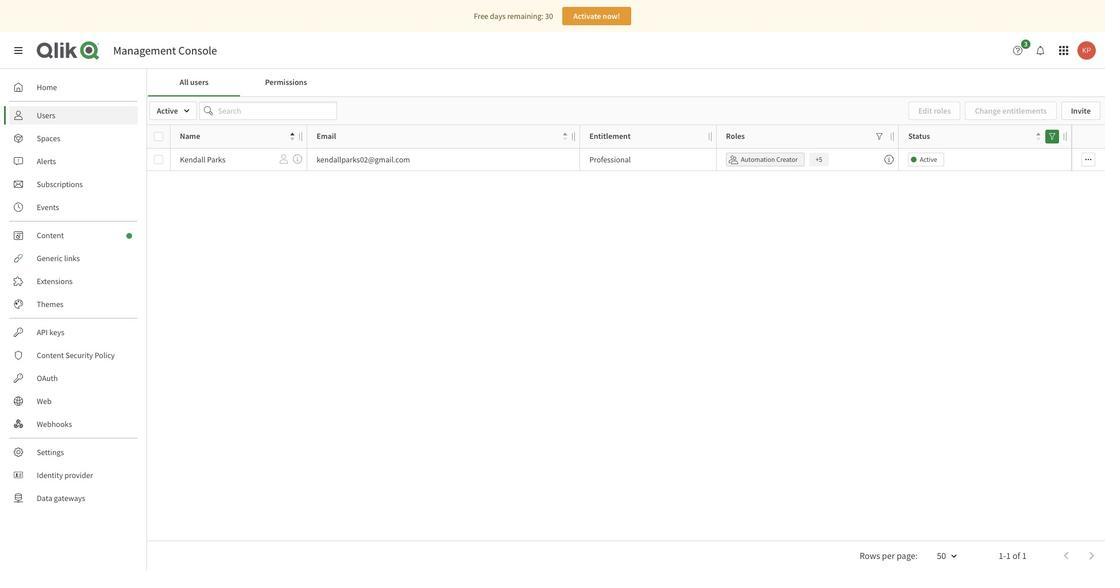 Task type: describe. For each thing, give the bounding box(es) containing it.
generic
[[37, 253, 63, 264]]

permissions
[[265, 77, 307, 87]]

email
[[317, 131, 336, 142]]

themes link
[[9, 295, 138, 314]]

management
[[113, 43, 176, 57]]

generic links link
[[9, 249, 138, 268]]

home
[[37, 82, 57, 93]]

security
[[65, 351, 93, 361]]

navigation pane element
[[0, 74, 147, 513]]

name
[[180, 131, 200, 142]]

console
[[178, 43, 217, 57]]

spaces
[[37, 133, 60, 144]]

activate now! link
[[563, 7, 632, 25]]

settings link
[[9, 444, 138, 462]]

all users button
[[148, 69, 240, 97]]

users
[[37, 110, 55, 121]]

50
[[937, 550, 947, 562]]

generic links
[[37, 253, 80, 264]]

oauth
[[37, 374, 58, 384]]

new connector image
[[126, 233, 132, 239]]

all users
[[180, 77, 209, 87]]

automation creator
[[741, 155, 798, 164]]

settings
[[37, 448, 64, 458]]

invite button
[[1062, 102, 1101, 120]]

api keys link
[[9, 324, 138, 342]]

themes
[[37, 299, 63, 310]]

data gateways
[[37, 494, 85, 504]]

web link
[[9, 392, 138, 411]]

rows
[[860, 550, 881, 562]]

of
[[1013, 550, 1021, 562]]

entitlement
[[590, 131, 631, 142]]

email button
[[317, 129, 568, 145]]

identity
[[37, 471, 63, 481]]

identity provider link
[[9, 467, 138, 485]]

content security policy
[[37, 351, 115, 361]]

per
[[882, 550, 895, 562]]

alerts link
[[9, 152, 138, 171]]

users
[[190, 77, 209, 87]]

50 button
[[924, 547, 965, 567]]

active inside field
[[157, 106, 178, 116]]

30
[[545, 11, 553, 21]]

2 1 from the left
[[1023, 550, 1027, 562]]

identity provider
[[37, 471, 93, 481]]

invite
[[1072, 106, 1091, 116]]

api keys
[[37, 328, 64, 338]]

data gateways link
[[9, 490, 138, 508]]

subscriptions link
[[9, 175, 138, 194]]

gateways
[[54, 494, 85, 504]]

events link
[[9, 198, 138, 217]]

alerts
[[37, 156, 56, 167]]

close sidebar menu image
[[14, 46, 23, 55]]

now!
[[603, 11, 620, 21]]

free days remaining: 30
[[474, 11, 553, 21]]

tab list containing all users
[[148, 69, 1104, 97]]

1-
[[999, 550, 1007, 562]]

provider
[[65, 471, 93, 481]]

1-1 of 1
[[999, 550, 1027, 562]]

professional
[[590, 155, 631, 165]]

roles
[[726, 131, 745, 142]]



Task type: vqa. For each thing, say whether or not it's contained in the screenshot.
top Active
yes



Task type: locate. For each thing, give the bounding box(es) containing it.
keys
[[49, 328, 64, 338]]

active down all users button
[[157, 106, 178, 116]]

1 vertical spatial active
[[920, 155, 938, 164]]

automation
[[741, 155, 775, 164]]

activate
[[574, 11, 601, 21]]

0 horizontal spatial 1
[[1007, 550, 1011, 562]]

subscriptions
[[37, 179, 83, 190]]

users link
[[9, 106, 138, 125]]

Search text field
[[199, 102, 337, 120]]

1 1 from the left
[[1007, 550, 1011, 562]]

page:
[[897, 550, 918, 562]]

activate now!
[[574, 11, 620, 21]]

policy
[[95, 351, 115, 361]]

management console element
[[113, 43, 217, 57]]

Active field
[[149, 102, 197, 120]]

days
[[490, 11, 506, 21]]

0 vertical spatial content
[[37, 230, 64, 241]]

spaces link
[[9, 129, 138, 148]]

content down api keys
[[37, 351, 64, 361]]

content security policy link
[[9, 347, 138, 365]]

status button
[[909, 129, 1041, 145]]

+5
[[816, 155, 823, 164]]

data
[[37, 494, 52, 504]]

extensions
[[37, 276, 73, 287]]

1 left of
[[1007, 550, 1011, 562]]

api
[[37, 328, 48, 338]]

1 right of
[[1023, 550, 1027, 562]]

active down status
[[920, 155, 938, 164]]

1 horizontal spatial 1
[[1023, 550, 1027, 562]]

content
[[37, 230, 64, 241], [37, 351, 64, 361]]

3 button
[[1009, 40, 1034, 60]]

1 content from the top
[[37, 230, 64, 241]]

webhooks link
[[9, 415, 138, 434]]

extensions link
[[9, 272, 138, 291]]

1 vertical spatial content
[[37, 351, 64, 361]]

web
[[37, 397, 52, 407]]

home link
[[9, 78, 138, 97]]

management console
[[113, 43, 217, 57]]

3
[[1025, 40, 1028, 48]]

free
[[474, 11, 489, 21]]

links
[[64, 253, 80, 264]]

creator
[[777, 155, 798, 164]]

content link
[[9, 226, 138, 245]]

parks
[[207, 155, 226, 165]]

status
[[909, 131, 931, 142]]

content for content
[[37, 230, 64, 241]]

1 horizontal spatial active
[[920, 155, 938, 164]]

permissions button
[[240, 69, 332, 97]]

oauth link
[[9, 370, 138, 388]]

2 content from the top
[[37, 351, 64, 361]]

0 vertical spatial active
[[157, 106, 178, 116]]

name button
[[180, 129, 295, 145]]

events
[[37, 202, 59, 213]]

all
[[180, 77, 189, 87]]

content up generic
[[37, 230, 64, 241]]

rows per page:
[[860, 550, 918, 562]]

kendall
[[180, 155, 206, 165]]

remaining:
[[507, 11, 544, 21]]

tab panel
[[147, 97, 1106, 572]]

kendallparks02@gmail.com
[[317, 155, 410, 165]]

kendall parks image
[[1078, 41, 1096, 60]]

tab panel containing rows per page:
[[147, 97, 1106, 572]]

webhooks
[[37, 419, 72, 430]]

tab list
[[148, 69, 1104, 97]]

1
[[1007, 550, 1011, 562], [1023, 550, 1027, 562]]

0 horizontal spatial active
[[157, 106, 178, 116]]

active
[[157, 106, 178, 116], [920, 155, 938, 164]]

content for content security policy
[[37, 351, 64, 361]]

kendall parks
[[180, 155, 226, 165]]



